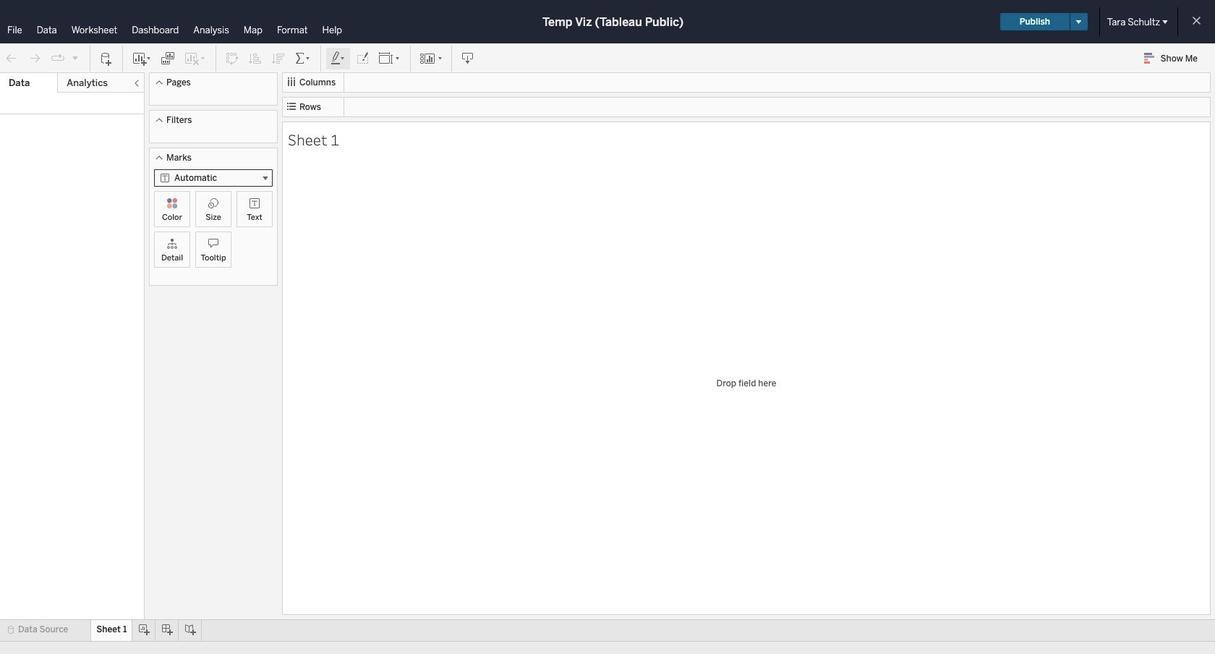 Task type: describe. For each thing, give the bounding box(es) containing it.
redo image
[[28, 51, 42, 65]]

clear sheet image
[[184, 51, 207, 65]]

fit image
[[379, 51, 402, 65]]

1 horizontal spatial replay animation image
[[71, 53, 80, 62]]

totals image
[[295, 51, 312, 65]]

undo image
[[4, 51, 19, 65]]

format workbook image
[[355, 51, 370, 65]]

highlight image
[[330, 51, 347, 65]]

show/hide cards image
[[420, 51, 443, 65]]

0 horizontal spatial replay animation image
[[51, 51, 65, 65]]

duplicate image
[[161, 51, 175, 65]]



Task type: vqa. For each thing, say whether or not it's contained in the screenshot.
Pokemon to the right
no



Task type: locate. For each thing, give the bounding box(es) containing it.
download image
[[461, 51, 475, 65]]

replay animation image left the new data source icon
[[71, 53, 80, 62]]

new worksheet image
[[132, 51, 152, 65]]

sort descending image
[[271, 51, 286, 65]]

swap rows and columns image
[[225, 51, 240, 65]]

replay animation image right redo image
[[51, 51, 65, 65]]

collapse image
[[132, 79, 141, 88]]

replay animation image
[[51, 51, 65, 65], [71, 53, 80, 62]]

new data source image
[[99, 51, 114, 65]]

sort ascending image
[[248, 51, 263, 65]]



